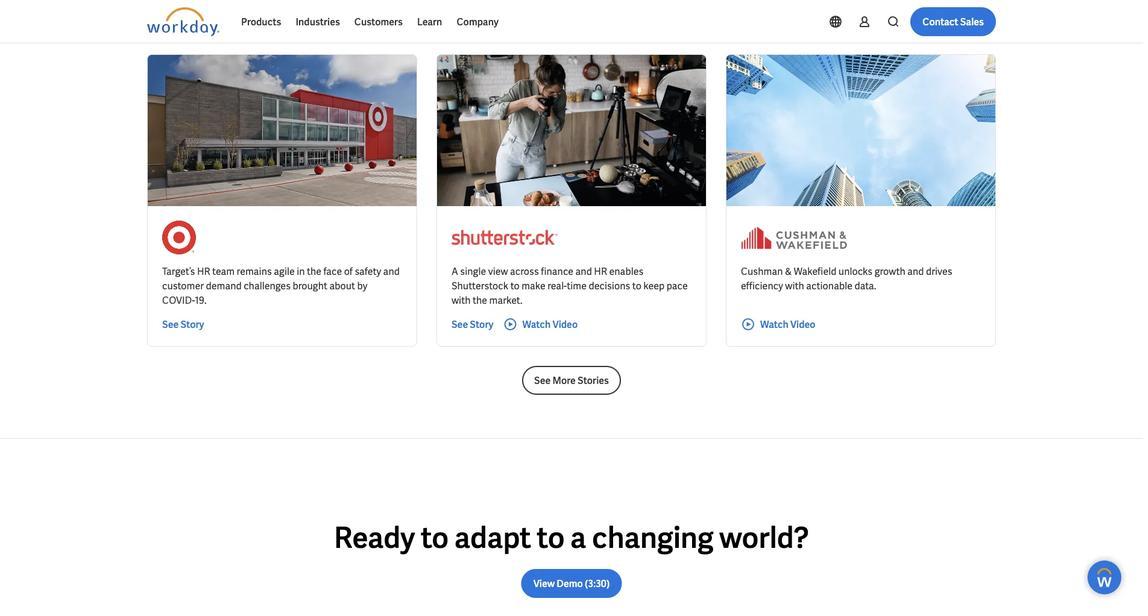 Task type: describe. For each thing, give the bounding box(es) containing it.
see inside button
[[535, 374, 551, 387]]

across
[[510, 265, 539, 278]]

more inside the more button
[[412, 13, 432, 24]]

adapt
[[455, 519, 531, 557]]

stories
[[578, 374, 609, 387]]

products button
[[234, 7, 289, 36]]

and inside target's hr team remains agile in the face of safety and customer demand challenges brought about by covid-19.
[[383, 265, 400, 278]]

view
[[534, 578, 555, 590]]

hr inside a single view across finance and hr enables shutterstock to make real-time decisions to keep pace with the market.
[[594, 265, 608, 278]]

19.
[[195, 294, 207, 307]]

see for see story link on the right of learn dropdown button
[[452, 6, 468, 19]]

industry
[[221, 13, 253, 24]]

view demo (3:30)
[[534, 578, 610, 590]]

drives
[[927, 265, 953, 278]]

with inside a single view across finance and hr enables shutterstock to make real-time decisions to keep pace with the market.
[[452, 294, 471, 307]]

(3:30)
[[585, 578, 610, 590]]

see for see story link under covid-
[[162, 318, 179, 331]]

brought
[[293, 280, 328, 292]]

real-
[[548, 280, 567, 292]]

face
[[324, 265, 342, 278]]

industry button
[[211, 7, 277, 31]]

pace
[[667, 280, 688, 292]]

the inside target's hr team remains agile in the face of safety and customer demand challenges brought about by covid-19.
[[307, 265, 322, 278]]

make
[[522, 280, 546, 292]]

customers button
[[347, 7, 410, 36]]

hr inside target's hr team remains agile in the face of safety and customer demand challenges brought about by covid-19.
[[197, 265, 210, 278]]

cushman & wakefield image
[[741, 221, 848, 255]]

to left keep
[[633, 280, 642, 292]]

products
[[241, 15, 281, 28]]

business
[[296, 13, 331, 24]]

story for see story link under covid-
[[181, 318, 204, 331]]

and for a
[[576, 265, 592, 278]]

world?
[[720, 519, 810, 557]]

story for see story link on the right of learn dropdown button
[[470, 6, 494, 19]]

decisions
[[589, 280, 631, 292]]

customer
[[162, 280, 204, 292]]

keep
[[644, 280, 665, 292]]

company button
[[450, 7, 506, 36]]

topic
[[157, 13, 177, 24]]

time
[[567, 280, 587, 292]]

contact
[[923, 15, 959, 28]]

team
[[212, 265, 235, 278]]

single
[[461, 265, 486, 278]]

efficiency
[[741, 280, 784, 292]]

learn
[[417, 15, 442, 28]]

see story link down covid-
[[162, 317, 204, 332]]

contact sales
[[923, 15, 985, 28]]

sales
[[961, 15, 985, 28]]

more inside see more stories button
[[553, 374, 576, 387]]

of
[[344, 265, 353, 278]]

&
[[785, 265, 792, 278]]

see story link down shutterstock
[[452, 317, 494, 332]]

cushman
[[741, 265, 783, 278]]

changing
[[592, 519, 714, 557]]

challenges
[[244, 280, 291, 292]]

unlocks
[[839, 265, 873, 278]]

target corporation image
[[162, 221, 196, 255]]



Task type: vqa. For each thing, say whether or not it's contained in the screenshot.
engagement.
no



Task type: locate. For each thing, give the bounding box(es) containing it.
to up market.
[[511, 280, 520, 292]]

ready to adapt to a changing world?
[[334, 519, 810, 557]]

story down the 19.
[[181, 318, 204, 331]]

customers
[[355, 15, 403, 28]]

story down market.
[[470, 318, 494, 331]]

and
[[383, 265, 400, 278], [576, 265, 592, 278], [908, 265, 925, 278]]

1 and from the left
[[383, 265, 400, 278]]

in
[[297, 265, 305, 278]]

see story down covid-
[[162, 318, 204, 331]]

demo
[[557, 578, 583, 590]]

view
[[488, 265, 508, 278]]

a single view across finance and hr enables shutterstock to make real-time decisions to keep pace with the market.
[[452, 265, 688, 307]]

0 vertical spatial the
[[307, 265, 322, 278]]

ready
[[334, 519, 415, 557]]

see story right learn dropdown button
[[452, 6, 494, 19]]

business outcome button
[[287, 7, 393, 31]]

contact sales link
[[911, 7, 997, 36]]

more right customers
[[412, 13, 432, 24]]

story for see story link underneath shutterstock
[[470, 318, 494, 331]]

and up time at top
[[576, 265, 592, 278]]

and left drives on the top
[[908, 265, 925, 278]]

the inside a single view across finance and hr enables shutterstock to make real-time decisions to keep pace with the market.
[[473, 294, 488, 307]]

3 and from the left
[[908, 265, 925, 278]]

the
[[307, 265, 322, 278], [473, 294, 488, 307]]

with inside cushman & wakefield unlocks growth and drives efficiency with actionable data.
[[786, 280, 805, 292]]

2 hr from the left
[[594, 265, 608, 278]]

agile
[[274, 265, 295, 278]]

0 vertical spatial with
[[786, 280, 805, 292]]

outcome
[[333, 13, 368, 24]]

business outcome
[[296, 13, 368, 24]]

see
[[162, 6, 179, 19], [452, 6, 468, 19], [162, 318, 179, 331], [452, 318, 468, 331], [535, 374, 551, 387]]

about
[[330, 280, 355, 292]]

see story link right learn dropdown button
[[452, 5, 494, 20]]

1 horizontal spatial the
[[473, 294, 488, 307]]

wakefield
[[794, 265, 837, 278]]

see story link left the industry
[[162, 5, 204, 20]]

0 horizontal spatial more
[[412, 13, 432, 24]]

see story down shutterstock
[[452, 318, 494, 331]]

shutterstock image
[[452, 221, 558, 255]]

with
[[786, 280, 805, 292], [452, 294, 471, 307]]

1 vertical spatial with
[[452, 294, 471, 307]]

hr up "decisions"
[[594, 265, 608, 278]]

target's hr team remains agile in the face of safety and customer demand challenges brought about by covid-19.
[[162, 265, 400, 307]]

0 horizontal spatial hr
[[197, 265, 210, 278]]

0 horizontal spatial the
[[307, 265, 322, 278]]

remains
[[237, 265, 272, 278]]

story
[[181, 6, 204, 19], [470, 6, 494, 19], [181, 318, 204, 331], [470, 318, 494, 331]]

video
[[263, 6, 289, 19], [842, 6, 868, 19], [553, 318, 578, 331], [791, 318, 816, 331]]

hr left team
[[197, 265, 210, 278]]

see story for see story link underneath shutterstock
[[452, 318, 494, 331]]

hr
[[197, 265, 210, 278], [594, 265, 608, 278]]

see story for see story link on the right of learn dropdown button
[[452, 6, 494, 19]]

see story for see story link left of the industry
[[162, 6, 204, 19]]

2 and from the left
[[576, 265, 592, 278]]

Search Customer Stories text field
[[825, 8, 973, 29]]

and inside a single view across finance and hr enables shutterstock to make real-time decisions to keep pace with the market.
[[576, 265, 592, 278]]

a
[[571, 519, 587, 557]]

story right topic
[[181, 6, 204, 19]]

1 vertical spatial more
[[553, 374, 576, 387]]

go to the homepage image
[[147, 7, 220, 36]]

view demo (3:30) link
[[522, 570, 622, 598]]

industries
[[296, 15, 340, 28]]

1 hr from the left
[[197, 265, 210, 278]]

cushman & wakefield unlocks growth and drives efficiency with actionable data.
[[741, 265, 953, 292]]

more left stories
[[553, 374, 576, 387]]

story right learn dropdown button
[[470, 6, 494, 19]]

to left the adapt
[[421, 519, 449, 557]]

enables
[[610, 265, 644, 278]]

0 horizontal spatial and
[[383, 265, 400, 278]]

with down shutterstock
[[452, 294, 471, 307]]

market.
[[490, 294, 523, 307]]

target's
[[162, 265, 195, 278]]

a
[[452, 265, 458, 278]]

and inside cushman & wakefield unlocks growth and drives efficiency with actionable data.
[[908, 265, 925, 278]]

2 horizontal spatial and
[[908, 265, 925, 278]]

to left a
[[537, 519, 565, 557]]

see more stories button
[[522, 366, 621, 395]]

1 horizontal spatial and
[[576, 265, 592, 278]]

1 horizontal spatial with
[[786, 280, 805, 292]]

demand
[[206, 280, 242, 292]]

learn button
[[410, 7, 450, 36]]

data.
[[855, 280, 877, 292]]

topic button
[[147, 7, 202, 31]]

see more stories
[[535, 374, 609, 387]]

finance
[[541, 265, 574, 278]]

see for see story link left of the industry
[[162, 6, 179, 19]]

watch video
[[233, 6, 289, 19], [812, 6, 868, 19], [523, 318, 578, 331], [761, 318, 816, 331]]

more
[[412, 13, 432, 24], [553, 374, 576, 387]]

and for cushman
[[908, 265, 925, 278]]

1 horizontal spatial hr
[[594, 265, 608, 278]]

to
[[511, 280, 520, 292], [633, 280, 642, 292], [421, 519, 449, 557], [537, 519, 565, 557]]

company
[[457, 15, 499, 28]]

story for see story link left of the industry
[[181, 6, 204, 19]]

watch video link
[[214, 5, 289, 20], [793, 5, 868, 20], [503, 317, 578, 332], [741, 317, 816, 332]]

safety
[[355, 265, 381, 278]]

the down shutterstock
[[473, 294, 488, 307]]

by
[[357, 280, 368, 292]]

1 horizontal spatial more
[[553, 374, 576, 387]]

watch
[[233, 6, 261, 19], [812, 6, 841, 19], [523, 318, 551, 331], [761, 318, 789, 331]]

shutterstock
[[452, 280, 509, 292]]

see story left the industry
[[162, 6, 204, 19]]

see story for see story link under covid-
[[162, 318, 204, 331]]

1 vertical spatial the
[[473, 294, 488, 307]]

and right safety in the top of the page
[[383, 265, 400, 278]]

growth
[[875, 265, 906, 278]]

see story
[[162, 6, 204, 19], [452, 6, 494, 19], [162, 318, 204, 331], [452, 318, 494, 331]]

0 vertical spatial more
[[412, 13, 432, 24]]

more button
[[402, 7, 456, 31]]

covid-
[[162, 294, 195, 307]]

see story link
[[162, 5, 204, 20], [452, 5, 494, 20], [162, 317, 204, 332], [452, 317, 494, 332]]

with down &
[[786, 280, 805, 292]]

0 horizontal spatial with
[[452, 294, 471, 307]]

the right in
[[307, 265, 322, 278]]

actionable
[[807, 280, 853, 292]]

see for see story link underneath shutterstock
[[452, 318, 468, 331]]

industries button
[[289, 7, 347, 36]]



